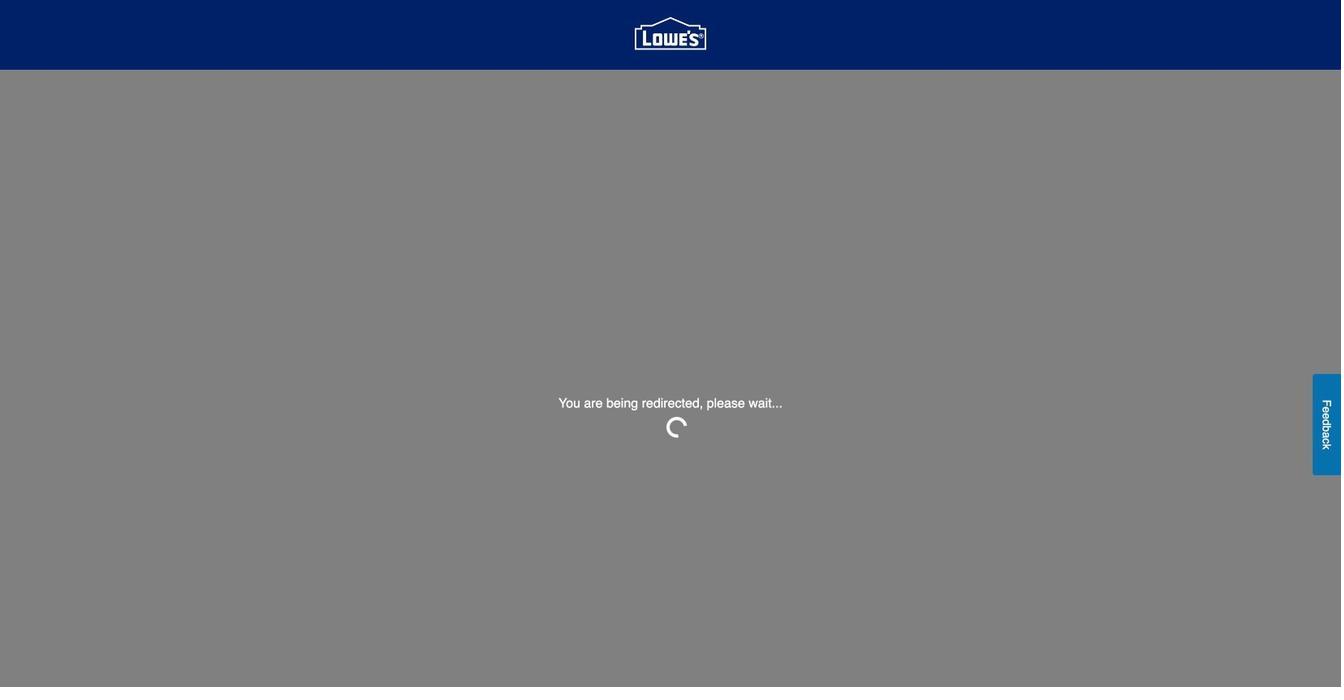 Task type: locate. For each thing, give the bounding box(es) containing it.
lowe's home improvement logo image
[[635, 0, 706, 71]]

main content
[[0, 70, 1341, 688]]



Task type: vqa. For each thing, say whether or not it's contained in the screenshot.
the sample item number
no



